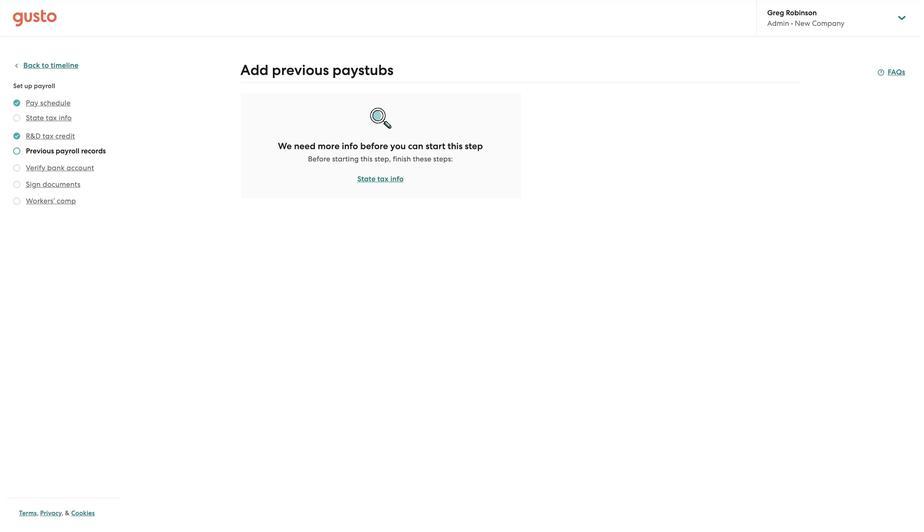 Task type: vqa. For each thing, say whether or not it's contained in the screenshot.
the top tax
yes



Task type: locate. For each thing, give the bounding box(es) containing it.
info down schedule on the left top of the page
[[59, 114, 72, 122]]

1 horizontal spatial ,
[[62, 510, 63, 518]]

tax for the state tax info link
[[377, 175, 389, 184]]

1 vertical spatial tax
[[43, 132, 54, 141]]

2 , from the left
[[62, 510, 63, 518]]

1 vertical spatial state tax info
[[357, 175, 404, 184]]

state for the state tax info button
[[26, 114, 44, 122]]

0 horizontal spatial state tax info
[[26, 114, 72, 122]]

0 horizontal spatial state
[[26, 114, 44, 122]]

, left &
[[62, 510, 63, 518]]

1 , from the left
[[37, 510, 39, 518]]

1 horizontal spatial info
[[342, 141, 358, 152]]

state tax info down the step,
[[357, 175, 404, 184]]

up
[[24, 82, 32, 90]]

,
[[37, 510, 39, 518], [62, 510, 63, 518]]

verify bank account button
[[26, 163, 94, 173]]

back
[[23, 61, 40, 70]]

greg
[[767, 8, 784, 17]]

2 check image from the top
[[13, 165, 20, 172]]

this up steps:
[[448, 141, 463, 152]]

1 vertical spatial check image
[[13, 181, 20, 188]]

2 vertical spatial check image
[[13, 198, 20, 205]]

0 horizontal spatial ,
[[37, 510, 39, 518]]

0 vertical spatial check image
[[13, 148, 20, 155]]

state tax info link
[[357, 174, 404, 185]]

0 horizontal spatial info
[[59, 114, 72, 122]]

payroll down credit
[[56, 147, 79, 156]]

0 vertical spatial tax
[[46, 114, 57, 122]]

0 vertical spatial info
[[59, 114, 72, 122]]

home image
[[13, 10, 57, 27]]

1 horizontal spatial state
[[357, 175, 376, 184]]

payroll
[[34, 82, 55, 90], [56, 147, 79, 156]]

before
[[360, 141, 388, 152]]

info up starting
[[342, 141, 358, 152]]

r&d
[[26, 132, 41, 141]]

state inside the state tax info link
[[357, 175, 376, 184]]

check image down circle check image
[[13, 148, 20, 155]]

3 check image from the top
[[13, 198, 20, 205]]

1 horizontal spatial payroll
[[56, 147, 79, 156]]

1 horizontal spatial state tax info
[[357, 175, 404, 184]]

2 vertical spatial info
[[390, 175, 404, 184]]

check image left sign
[[13, 181, 20, 188]]

0 vertical spatial payroll
[[34, 82, 55, 90]]

back to timeline
[[23, 61, 79, 70]]

1 vertical spatial payroll
[[56, 147, 79, 156]]

r&d tax credit
[[26, 132, 75, 141]]

state
[[26, 114, 44, 122], [357, 175, 376, 184]]

privacy link
[[40, 510, 62, 518]]

tax for r&d tax credit button
[[43, 132, 54, 141]]

verify bank account
[[26, 164, 94, 172]]

pay
[[26, 99, 38, 107]]

account
[[67, 164, 94, 172]]

1 vertical spatial check image
[[13, 165, 20, 172]]

info down finish
[[390, 175, 404, 184]]

set
[[13, 82, 23, 90]]

terms link
[[19, 510, 37, 518]]

finish
[[393, 155, 411, 163]]

state tax info for the state tax info link
[[357, 175, 404, 184]]

check image
[[13, 148, 20, 155], [13, 165, 20, 172], [13, 198, 20, 205]]

circle check image
[[13, 98, 20, 108]]

we
[[278, 141, 292, 152]]

faqs button
[[878, 67, 906, 78]]

state down pay
[[26, 114, 44, 122]]

faqs
[[888, 68, 906, 77]]

0 horizontal spatial payroll
[[34, 82, 55, 90]]

before
[[308, 155, 330, 163]]

info
[[59, 114, 72, 122], [342, 141, 358, 152], [390, 175, 404, 184]]

timeline
[[51, 61, 79, 70]]

state tax info down the pay schedule button
[[26, 114, 72, 122]]

check image left workers'
[[13, 198, 20, 205]]

state tax info button
[[26, 113, 72, 123]]

tax
[[46, 114, 57, 122], [43, 132, 54, 141], [377, 175, 389, 184]]

•
[[791, 19, 793, 28]]

new
[[795, 19, 810, 28]]

documents
[[43, 180, 80, 189]]

check image for workers'
[[13, 198, 20, 205]]

2 horizontal spatial info
[[390, 175, 404, 184]]

state tax info
[[26, 114, 72, 122], [357, 175, 404, 184]]

state down the step,
[[357, 175, 376, 184]]

comp
[[57, 197, 76, 205]]

0 vertical spatial check image
[[13, 115, 20, 122]]

this
[[448, 141, 463, 152], [361, 155, 373, 163]]

1 check image from the top
[[13, 115, 20, 122]]

0 vertical spatial state
[[26, 114, 44, 122]]

2 vertical spatial tax
[[377, 175, 389, 184]]

bank
[[47, 164, 65, 172]]

tax down the pay schedule button
[[46, 114, 57, 122]]

check image down circle check icon
[[13, 115, 20, 122]]

check image
[[13, 115, 20, 122], [13, 181, 20, 188]]

tax down the step,
[[377, 175, 389, 184]]

admin
[[767, 19, 789, 28]]

records
[[81, 147, 106, 156]]

payroll right up
[[34, 82, 55, 90]]

0 vertical spatial this
[[448, 141, 463, 152]]

this down before
[[361, 155, 373, 163]]

info for the state tax info button
[[59, 114, 72, 122]]

back to timeline button
[[13, 61, 79, 71]]

1 vertical spatial info
[[342, 141, 358, 152]]

to
[[42, 61, 49, 70]]

paystubs
[[332, 62, 394, 79]]

1 vertical spatial this
[[361, 155, 373, 163]]

, left privacy link
[[37, 510, 39, 518]]

state inside the state tax info button
[[26, 114, 44, 122]]

1 vertical spatial state
[[357, 175, 376, 184]]

tax right r&d
[[43, 132, 54, 141]]

more
[[318, 141, 340, 152]]

state tax info inside previous payroll records list
[[26, 114, 72, 122]]

0 vertical spatial state tax info
[[26, 114, 72, 122]]

circle check image
[[13, 131, 20, 141]]

sign
[[26, 180, 41, 189]]

step,
[[375, 155, 391, 163]]

r&d tax credit button
[[26, 131, 75, 141]]

2 check image from the top
[[13, 181, 20, 188]]

previous payroll records list
[[13, 98, 118, 208]]

robinson
[[786, 8, 817, 17]]

check image left "verify"
[[13, 165, 20, 172]]

info inside button
[[59, 114, 72, 122]]



Task type: describe. For each thing, give the bounding box(es) containing it.
terms
[[19, 510, 37, 518]]

steps:
[[433, 155, 453, 163]]

we need more info before you can start this step before starting this step, finish these steps:
[[278, 141, 483, 163]]

cookies button
[[71, 509, 95, 519]]

1 horizontal spatial this
[[448, 141, 463, 152]]

1 check image from the top
[[13, 148, 20, 155]]

pay schedule
[[26, 99, 71, 107]]

terms , privacy , & cookies
[[19, 510, 95, 518]]

step
[[465, 141, 483, 152]]

schedule
[[40, 99, 71, 107]]

set up payroll
[[13, 82, 55, 90]]

check image for state
[[13, 115, 20, 122]]

info for the state tax info link
[[390, 175, 404, 184]]

0 horizontal spatial this
[[361, 155, 373, 163]]

previous
[[272, 62, 329, 79]]

state for the state tax info link
[[357, 175, 376, 184]]

greg robinson admin • new company
[[767, 8, 845, 28]]

pay schedule button
[[26, 98, 71, 108]]

start
[[426, 141, 446, 152]]

cookies
[[71, 510, 95, 518]]

starting
[[332, 155, 359, 163]]

verify
[[26, 164, 45, 172]]

sign documents
[[26, 180, 80, 189]]

tax for the state tax info button
[[46, 114, 57, 122]]

workers' comp
[[26, 197, 76, 205]]

previous payroll records
[[26, 147, 106, 156]]

state tax info for the state tax info button
[[26, 114, 72, 122]]

company
[[812, 19, 845, 28]]

sign documents button
[[26, 180, 80, 190]]

check image for sign
[[13, 181, 20, 188]]

these
[[413, 155, 432, 163]]

check image for verify
[[13, 165, 20, 172]]

&
[[65, 510, 70, 518]]

info inside we need more info before you can start this step before starting this step, finish these steps:
[[342, 141, 358, 152]]

previous
[[26, 147, 54, 156]]

workers' comp button
[[26, 196, 76, 206]]

credit
[[55, 132, 75, 141]]

can
[[408, 141, 424, 152]]

you
[[390, 141, 406, 152]]

workers'
[[26, 197, 55, 205]]

payroll inside list
[[56, 147, 79, 156]]

need
[[294, 141, 316, 152]]

add
[[240, 62, 269, 79]]

privacy
[[40, 510, 62, 518]]

add previous paystubs
[[240, 62, 394, 79]]



